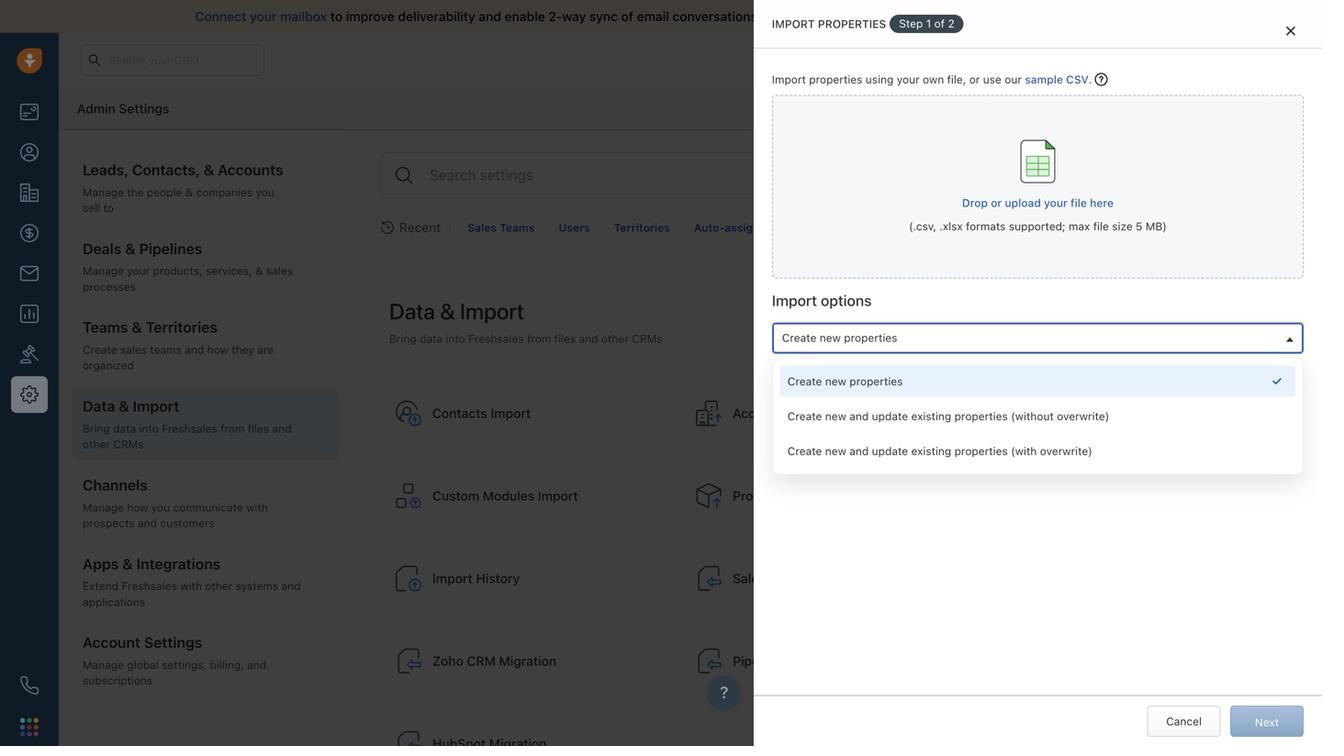 Task type: describe. For each thing, give the bounding box(es) containing it.
how inside channels manage how you communicate with prospects and customers
[[127, 501, 148, 514]]

existing for (without
[[911, 410, 951, 423]]

your inside button
[[1044, 197, 1068, 209]]

cancel
[[1166, 715, 1202, 728]]

communicate
[[173, 501, 243, 514]]

products import
[[733, 488, 831, 504]]

settings,
[[162, 659, 207, 672]]

sync
[[589, 9, 618, 24]]

settings for admin
[[119, 101, 169, 116]]

1 horizontal spatial accounts
[[733, 406, 790, 421]]

update for create new and update existing properties (with overwrite)
[[872, 445, 908, 458]]

step 1 of 2
[[899, 17, 955, 30]]

groups
[[919, 221, 958, 234]]

teams
[[150, 343, 182, 356]]

import your accounts using csv or xlsx files (sample csv available) image
[[694, 399, 724, 428]]

supported;
[[1009, 220, 1066, 233]]

& right services,
[[255, 265, 263, 277]]

contacts
[[432, 406, 487, 421]]

max
[[1069, 220, 1090, 233]]

and inside channels manage how you communicate with prospects and customers
[[138, 517, 157, 530]]

global
[[127, 659, 159, 672]]

conversation groups
[[844, 221, 958, 234]]

(.csv, .xlsx formats supported; max file size 5 mb)
[[909, 220, 1167, 233]]

.
[[1089, 73, 1092, 86]]

close image
[[1286, 26, 1296, 36]]

0 vertical spatial other
[[601, 332, 629, 345]]

2 vertical spatial data
[[113, 422, 136, 435]]

select a module
[[772, 20, 875, 33]]

conversation groups link
[[837, 215, 966, 241]]

import properties
[[772, 17, 886, 30]]

5
[[1136, 220, 1143, 233]]

or inside button
[[991, 197, 1002, 209]]

2
[[948, 17, 955, 30]]

auto-
[[694, 221, 725, 234]]

users import
[[1033, 488, 1112, 504]]

pipedrive
[[733, 654, 790, 669]]

history
[[476, 571, 520, 586]]

way
[[562, 9, 586, 24]]

0 horizontal spatial or
[[969, 73, 980, 86]]

1
[[926, 17, 931, 30]]

create new and update existing properties (without overwrite)
[[788, 410, 1109, 423]]

deals for &
[[83, 240, 121, 257]]

new for create new and update existing properties (with overwrite) option
[[825, 445, 847, 458]]

& left pipelines
[[125, 240, 136, 257]]

duplicates
[[823, 367, 877, 380]]

import options
[[772, 292, 872, 310]]

1 vertical spatial from
[[527, 332, 551, 345]]

zoho
[[432, 654, 464, 669]]

pipelines
[[139, 240, 202, 257]]

0 horizontal spatial into
[[139, 422, 159, 435]]

sales inside deals & pipelines manage your products, services, & sales processes
[[266, 265, 293, 277]]

create inside dropdown button
[[782, 332, 817, 344]]

freshworks switcher image
[[20, 718, 39, 737]]

0 vertical spatial into
[[446, 332, 465, 345]]

0 vertical spatial data
[[389, 298, 435, 324]]

with for integrations
[[180, 580, 202, 593]]

& inside the apps & integrations extend freshsales with other systems and applications
[[122, 555, 133, 573]]

your left own at right
[[897, 73, 920, 86]]

of inside import options dialog
[[934, 17, 945, 30]]

& down recent
[[440, 298, 455, 324]]

0 vertical spatial files
[[554, 332, 576, 345]]

salesforce migration
[[733, 571, 858, 586]]

settings for account
[[144, 634, 202, 652]]

users for users
[[559, 221, 590, 234]]

import
[[883, 74, 917, 87]]

1 horizontal spatial crms
[[632, 332, 662, 345]]

overwrite) for create new and update existing properties (without overwrite)
[[1057, 410, 1109, 423]]

1 horizontal spatial bring
[[389, 332, 417, 345]]

create inside teams & territories create sales teams and how they are organized
[[83, 343, 117, 356]]

to left the import
[[870, 74, 880, 87]]

sample
[[1025, 73, 1063, 86]]

deals & pipelines manage your products, services, & sales processes
[[83, 240, 293, 293]]

zoho crm migration
[[432, 654, 557, 669]]

and inside teams & territories create sales teams and how they are organized
[[185, 343, 204, 356]]

sample csv link
[[1025, 73, 1089, 86]]

module for choose
[[828, 74, 867, 87]]

import history link
[[385, 545, 677, 613]]

accounts inside leads, contacts, & accounts manage the people & companies you sell to
[[218, 161, 283, 179]]

file inside button
[[1071, 197, 1087, 209]]

create new properties for list box containing create new properties
[[788, 375, 903, 388]]

choose
[[777, 74, 816, 87]]

apps & integrations extend freshsales with other systems and applications
[[83, 555, 301, 609]]

close
[[1170, 715, 1199, 728]]

channels manage how you communicate with prospects and customers
[[83, 476, 268, 530]]

create for create new and update existing properties (with overwrite) option
[[788, 445, 822, 458]]

drop or upload your file here
[[962, 197, 1114, 209]]

update for create new and update existing properties (without overwrite)
[[872, 410, 908, 423]]

step
[[899, 17, 923, 30]]

create new properties for create new properties dropdown button
[[782, 332, 898, 344]]

(.csv,
[[909, 220, 937, 233]]

accounts import
[[733, 406, 833, 421]]

import your users using csv or xlsx files (sample csv available) image
[[995, 482, 1024, 511]]

account
[[83, 634, 140, 652]]

deals import
[[1033, 406, 1111, 421]]

create new and update existing properties (with overwrite)
[[788, 445, 1093, 458]]

manage inside leads, contacts, & accounts manage the people & companies you sell to
[[83, 186, 124, 199]]

bring all your sales data from zoho crm using a zip file image
[[394, 647, 423, 676]]

properties image
[[20, 345, 39, 364]]

properties left (with
[[955, 445, 1008, 458]]

systems
[[236, 580, 278, 593]]

territories inside teams & territories create sales teams and how they are organized
[[146, 319, 218, 336]]

teams inside teams & territories create sales teams and how they are organized
[[83, 319, 128, 336]]

overwrite) for create new and update existing properties (with overwrite)
[[1040, 445, 1093, 458]]

records
[[920, 74, 960, 87]]

use
[[983, 73, 1002, 86]]

using
[[866, 73, 894, 86]]

automatically
[[880, 367, 949, 380]]

conversation
[[844, 221, 916, 234]]

they
[[232, 343, 254, 356]]

and inside the apps & integrations extend freshsales with other systems and applications
[[281, 580, 301, 593]]

import properties using your own file, or use our sample csv .
[[772, 73, 1092, 86]]

size
[[1112, 220, 1133, 233]]

0 horizontal spatial bring
[[83, 422, 110, 435]]

matching
[[968, 367, 1016, 380]]

csv
[[1066, 73, 1089, 86]]

connect your mailbox to improve deliverability and enable 2-way sync of email conversations. import all your sales data so you don't have to start from scratch.
[[195, 9, 1159, 24]]

drop
[[962, 197, 988, 209]]

import your contacts using csv or xlsx files (sample csv available) image
[[394, 399, 423, 428]]

drop or upload your file here button
[[962, 187, 1114, 219]]

bring all your sales data from pipedrive using a zip file image
[[694, 647, 724, 676]]

territories link
[[607, 215, 678, 241]]

start
[[1046, 9, 1075, 24]]

freshsales up contacts import
[[468, 332, 524, 345]]

you inside channels manage how you communicate with prospects and customers
[[151, 501, 170, 514]]

deals for import
[[1033, 406, 1067, 421]]

sales teams link
[[460, 215, 542, 241]]

with for how
[[246, 501, 268, 514]]

create new and update existing properties (with overwrite) option
[[780, 436, 1296, 467]]

freshsales id button
[[1016, 363, 1109, 383]]

contacts,
[[132, 161, 200, 179]]

create new properties option
[[780, 366, 1296, 397]]

choose a module to import records
[[777, 74, 960, 87]]

1 vertical spatial data
[[420, 332, 443, 345]]



Task type: locate. For each thing, give the bounding box(es) containing it.
manage up processes
[[83, 265, 124, 277]]

0 vertical spatial data & import bring data into freshsales from files and other crms
[[389, 298, 662, 345]]

accounts up companies
[[218, 161, 283, 179]]

improve
[[346, 9, 395, 24]]

0 vertical spatial from
[[1078, 9, 1106, 24]]

to right mailbox
[[330, 9, 343, 24]]

new
[[820, 332, 841, 344], [825, 375, 847, 388], [825, 410, 847, 423], [825, 445, 847, 458]]

0 horizontal spatial accounts
[[218, 161, 283, 179]]

connect your mailbox link
[[195, 9, 330, 24]]

dialog
[[754, 0, 1322, 747]]

0 vertical spatial territories
[[614, 221, 670, 234]]

new right skip on the right of the page
[[825, 375, 847, 388]]

new down "accounts import"
[[825, 445, 847, 458]]

1 vertical spatial module
[[828, 74, 867, 87]]

1 horizontal spatial into
[[446, 332, 465, 345]]

1 horizontal spatial users
[[1033, 488, 1068, 504]]

0 horizontal spatial teams
[[83, 319, 128, 336]]

update down skip duplicates automatically by matching
[[872, 410, 908, 423]]

manage inside channels manage how you communicate with prospects and customers
[[83, 501, 124, 514]]

1 vertical spatial users
[[1033, 488, 1068, 504]]

rules
[[790, 221, 820, 234]]

your up processes
[[127, 265, 150, 277]]

deliverability
[[398, 9, 475, 24]]

2 existing from the top
[[911, 445, 951, 458]]

sales
[[467, 221, 497, 234]]

freshsales inside the apps & integrations extend freshsales with other systems and applications
[[121, 580, 177, 593]]

users link
[[551, 215, 598, 241]]

custom
[[432, 488, 479, 504]]

phone image
[[20, 677, 39, 695]]

with down integrations
[[180, 580, 202, 593]]

create for create new and update existing properties (without overwrite) option
[[788, 410, 822, 423]]

1 vertical spatial overwrite)
[[1040, 445, 1093, 458]]

1 horizontal spatial how
[[207, 343, 228, 356]]

people
[[147, 186, 182, 199]]

manage up 'subscriptions'
[[83, 659, 124, 672]]

data up channels
[[113, 422, 136, 435]]

1 horizontal spatial territories
[[614, 221, 670, 234]]

so
[[920, 9, 935, 24]]

file left the here
[[1071, 197, 1087, 209]]

existing down create new and update existing properties (without overwrite)
[[911, 445, 951, 458]]

sales teams
[[467, 221, 535, 234]]

1 vertical spatial bring
[[83, 422, 110, 435]]

list box inside import options dialog
[[780, 366, 1296, 467]]

1 horizontal spatial sales
[[266, 265, 293, 277]]

create up "accounts import"
[[788, 375, 822, 388]]

how down channels
[[127, 501, 148, 514]]

1 vertical spatial data & import bring data into freshsales from files and other crms
[[83, 398, 292, 451]]

cancel button
[[1147, 706, 1221, 737]]

& up companies
[[204, 161, 214, 179]]

1 vertical spatial settings
[[144, 634, 202, 652]]

1 vertical spatial accounts
[[733, 406, 790, 421]]

4 manage from the top
[[83, 659, 124, 672]]

freshsales inside button
[[1021, 367, 1078, 379]]

or left the 'use'
[[969, 73, 980, 86]]

&
[[204, 161, 214, 179], [185, 186, 193, 199], [125, 240, 136, 257], [255, 265, 263, 277], [440, 298, 455, 324], [132, 319, 142, 336], [119, 398, 129, 415], [122, 555, 133, 573]]

and inside account settings manage global settings, billing, and subscriptions
[[247, 659, 266, 672]]

1 vertical spatial other
[[83, 438, 110, 451]]

have
[[999, 9, 1027, 24]]

settings
[[119, 101, 169, 116], [144, 634, 202, 652]]

freshsales down create new properties dropdown button
[[1021, 367, 1078, 379]]

& inside teams & territories create sales teams and how they are organized
[[132, 319, 142, 336]]

into up contacts
[[446, 332, 465, 345]]

1 vertical spatial territories
[[146, 319, 218, 336]]

import all your sales data link
[[765, 9, 920, 24]]

1 horizontal spatial data & import bring data into freshsales from files and other crms
[[389, 298, 662, 345]]

import your custom modules using csv or xlsx files (sample csv available) image
[[394, 482, 423, 511]]

settings up settings,
[[144, 634, 202, 652]]

properties up duplicates in the right of the page
[[844, 332, 898, 344]]

by
[[952, 367, 965, 380]]

bring up channels
[[83, 422, 110, 435]]

sales up organized
[[120, 343, 147, 356]]

0 vertical spatial or
[[969, 73, 980, 86]]

migration right crm
[[499, 654, 557, 669]]

dialog containing select a module
[[754, 0, 1322, 747]]

0 vertical spatial a
[[817, 20, 824, 33]]

1 vertical spatial crms
[[113, 438, 144, 451]]

1 horizontal spatial data
[[420, 332, 443, 345]]

new for create new and update existing properties (without overwrite) option
[[825, 410, 847, 423]]

account settings manage global settings, billing, and subscriptions
[[83, 634, 266, 687]]

0 vertical spatial create new properties
[[782, 332, 898, 344]]

teams
[[500, 221, 535, 234], [83, 319, 128, 336]]

0 horizontal spatial data
[[113, 422, 136, 435]]

existing for (with
[[911, 445, 951, 458]]

manage
[[83, 186, 124, 199], [83, 265, 124, 277], [83, 501, 124, 514], [83, 659, 124, 672]]

don't
[[964, 9, 995, 24]]

apps
[[83, 555, 119, 573]]

import options dialog
[[754, 0, 1322, 747]]

integrations
[[136, 555, 221, 573]]

data up import your contacts using csv or xlsx files (sample csv available) image
[[420, 332, 443, 345]]

migration right pipedrive
[[793, 654, 850, 669]]

0 vertical spatial settings
[[119, 101, 169, 116]]

1 horizontal spatial or
[[991, 197, 1002, 209]]

0 vertical spatial module
[[827, 20, 875, 33]]

users inside users "link"
[[559, 221, 590, 234]]

scratch.
[[1110, 9, 1159, 24]]

bring up import your contacts using csv or xlsx files (sample csv available) image
[[389, 332, 417, 345]]

0 vertical spatial update
[[872, 410, 908, 423]]

salesforce
[[733, 571, 797, 586]]

2 horizontal spatial data
[[890, 9, 917, 24]]

you inside leads, contacts, & accounts manage the people & companies you sell to
[[256, 186, 274, 199]]

a right select
[[817, 20, 824, 33]]

teams right the sales
[[500, 221, 535, 234]]

contacts import
[[432, 406, 531, 421]]

1 horizontal spatial from
[[527, 332, 551, 345]]

with inside the apps & integrations extend freshsales with other systems and applications
[[180, 580, 202, 593]]

formats
[[966, 220, 1006, 233]]

overwrite) down id
[[1057, 410, 1109, 423]]

from
[[1078, 9, 1106, 24], [527, 332, 551, 345], [220, 422, 245, 435]]

accounts right import your accounts using csv or xlsx files (sample csv available) image
[[733, 406, 790, 421]]

or
[[969, 73, 980, 86], [991, 197, 1002, 209]]

channels
[[83, 476, 148, 494]]

1 vertical spatial data
[[83, 398, 115, 415]]

1 vertical spatial you
[[256, 186, 274, 199]]

& up organized
[[132, 319, 142, 336]]

close button
[[1147, 706, 1221, 737]]

a right choose
[[819, 74, 825, 87]]

admin
[[77, 101, 116, 116]]

(without
[[1011, 410, 1054, 423]]

create new properties up "accounts import"
[[788, 375, 903, 388]]

1 horizontal spatial teams
[[500, 221, 535, 234]]

create new properties up duplicates in the right of the page
[[782, 332, 898, 344]]

crms
[[632, 332, 662, 345], [113, 438, 144, 451]]

list box
[[780, 366, 1296, 467]]

2 vertical spatial from
[[220, 422, 245, 435]]

the
[[127, 186, 144, 199]]

list box containing create new properties
[[780, 366, 1296, 467]]

other inside the apps & integrations extend freshsales with other systems and applications
[[205, 580, 233, 593]]

properties inside dropdown button
[[844, 332, 898, 344]]

migration right salesforce on the right bottom of the page
[[800, 571, 858, 586]]

you right companies
[[256, 186, 274, 199]]

new inside dropdown button
[[820, 332, 841, 344]]

sales right services,
[[266, 265, 293, 277]]

1 vertical spatial files
[[248, 422, 269, 435]]

how inside teams & territories create sales teams and how they are organized
[[207, 343, 228, 356]]

create new properties inside dropdown button
[[782, 332, 898, 344]]

3 manage from the top
[[83, 501, 124, 514]]

sales left step
[[856, 9, 887, 24]]

file left size
[[1093, 220, 1109, 233]]

your inside deals & pipelines manage your products, services, & sales processes
[[127, 265, 150, 277]]

connect
[[195, 9, 246, 24]]

your left mailbox
[[250, 9, 277, 24]]

2-
[[549, 9, 562, 24]]

new down "import options"
[[820, 332, 841, 344]]

of right sync
[[621, 9, 634, 24]]

1 horizontal spatial file
[[1093, 220, 1109, 233]]

deals inside deals & pipelines manage your products, services, & sales processes
[[83, 240, 121, 257]]

admin settings
[[77, 101, 169, 116]]

skip
[[798, 367, 820, 380]]

0 horizontal spatial sales
[[120, 343, 147, 356]]

properties down "matching"
[[955, 410, 1008, 423]]

keep track of every import you've ever done, with record-level details image
[[394, 564, 423, 594]]

0 horizontal spatial from
[[220, 422, 245, 435]]

mailbox
[[280, 9, 327, 24]]

custom modules import
[[432, 488, 578, 504]]

2 vertical spatial sales
[[120, 343, 147, 356]]

0 horizontal spatial data & import bring data into freshsales from files and other crms
[[83, 398, 292, 451]]

own
[[923, 73, 944, 86]]

data down recent
[[389, 298, 435, 324]]

2 horizontal spatial other
[[601, 332, 629, 345]]

properties
[[818, 17, 886, 30], [809, 73, 863, 86], [844, 332, 898, 344], [850, 375, 903, 388], [955, 410, 1008, 423], [955, 445, 1008, 458]]

data down organized
[[83, 398, 115, 415]]

2 vertical spatial you
[[151, 501, 170, 514]]

1 manage from the top
[[83, 186, 124, 199]]

0 vertical spatial bring
[[389, 332, 417, 345]]

leads, contacts, & accounts manage the people & companies you sell to
[[83, 161, 283, 214]]

0 horizontal spatial users
[[559, 221, 590, 234]]

0 horizontal spatial crms
[[113, 438, 144, 451]]

2 update from the top
[[872, 445, 908, 458]]

existing
[[911, 410, 951, 423], [911, 445, 951, 458]]

territories up teams
[[146, 319, 218, 336]]

properties right skip on the right of the page
[[850, 375, 903, 388]]

your right all
[[825, 9, 852, 24]]

auto-assignment rules
[[694, 221, 820, 234]]

import your products using csv or xlsx files (sample csv available) image
[[694, 482, 724, 511]]

into up channels
[[139, 422, 159, 435]]

0 vertical spatial how
[[207, 343, 228, 356]]

manage inside deals & pipelines manage your products, services, & sales processes
[[83, 265, 124, 277]]

0 vertical spatial sales
[[856, 9, 887, 24]]

how left "they"
[[207, 343, 228, 356]]

0 horizontal spatial files
[[248, 422, 269, 435]]

create for create new properties option
[[788, 375, 822, 388]]

deals up processes
[[83, 240, 121, 257]]

migration
[[800, 571, 858, 586], [499, 654, 557, 669], [793, 654, 850, 669]]

our
[[1005, 73, 1022, 86]]

new down duplicates in the right of the page
[[825, 410, 847, 423]]

1 vertical spatial with
[[180, 580, 202, 593]]

a for choose
[[819, 74, 825, 87]]

module for select
[[827, 20, 875, 33]]

1 vertical spatial sales
[[266, 265, 293, 277]]

0 horizontal spatial how
[[127, 501, 148, 514]]

click to learn how to import image
[[1095, 73, 1108, 86]]

.xlsx
[[940, 220, 963, 233]]

crm
[[467, 654, 496, 669]]

1 vertical spatial how
[[127, 501, 148, 514]]

0 vertical spatial data
[[890, 9, 917, 24]]

manage inside account settings manage global settings, billing, and subscriptions
[[83, 659, 124, 672]]

0 vertical spatial teams
[[500, 221, 535, 234]]

create down skip on the right of the page
[[788, 410, 822, 423]]

1 horizontal spatial with
[[246, 501, 268, 514]]

1 vertical spatial existing
[[911, 445, 951, 458]]

2 horizontal spatial from
[[1078, 9, 1106, 24]]

& right apps at the left of the page
[[122, 555, 133, 573]]

import history
[[432, 571, 520, 586]]

1 vertical spatial deals
[[1033, 406, 1067, 421]]

migration for salesforce migration
[[800, 571, 858, 586]]

sales inside teams & territories create sales teams and how they are organized
[[120, 343, 147, 356]]

with inside channels manage how you communicate with prospects and customers
[[246, 501, 268, 514]]

0 horizontal spatial deals
[[83, 240, 121, 257]]

next button
[[1230, 706, 1304, 737]]

create down "accounts import"
[[788, 445, 822, 458]]

0 horizontal spatial file
[[1071, 197, 1087, 209]]

create new and update existing properties (without overwrite) option
[[780, 401, 1296, 432]]

0 vertical spatial you
[[938, 9, 960, 24]]

create new properties button
[[772, 323, 1304, 354]]

1 vertical spatial file
[[1093, 220, 1109, 233]]

2 vertical spatial other
[[205, 580, 233, 593]]

mb)
[[1146, 220, 1167, 233]]

to right sell
[[103, 202, 114, 214]]

teams & territories create sales teams and how they are organized
[[83, 319, 274, 372]]

data
[[389, 298, 435, 324], [83, 398, 115, 415]]

properties left using
[[809, 73, 863, 86]]

update
[[872, 410, 908, 423], [872, 445, 908, 458]]

to inside leads, contacts, & accounts manage the people & companies you sell to
[[103, 202, 114, 214]]

bring all your sales data from hubspot using csv files and an api key image
[[394, 729, 423, 747]]

users for users import
[[1033, 488, 1068, 504]]

assignment
[[725, 221, 788, 234]]

& right people
[[185, 186, 193, 199]]

leads,
[[83, 161, 129, 179]]

modules
[[483, 488, 535, 504]]

applications
[[83, 596, 145, 609]]

1 horizontal spatial data
[[389, 298, 435, 324]]

create up organized
[[83, 343, 117, 356]]

new for create new properties option
[[825, 375, 847, 388]]

Search your CRM... text field
[[81, 45, 264, 76]]

skip duplicates automatically by matching
[[798, 367, 1016, 380]]

pipedrive migration
[[733, 654, 850, 669]]

create new properties inside option
[[788, 375, 903, 388]]

products
[[733, 488, 788, 504]]

1 horizontal spatial you
[[256, 186, 274, 199]]

properties up choose a module to import records
[[818, 17, 886, 30]]

bring all your sales data from salesforce using a zip file image
[[694, 564, 724, 594]]

0 horizontal spatial you
[[151, 501, 170, 514]]

freshsales down integrations
[[121, 580, 177, 593]]

1 vertical spatial teams
[[83, 319, 128, 336]]

data left the so
[[890, 9, 917, 24]]

settings inside account settings manage global settings, billing, and subscriptions
[[144, 634, 202, 652]]

your up (.csv, .xlsx formats supported; max file size 5 mb) at the right top of page
[[1044, 197, 1068, 209]]

1 update from the top
[[872, 410, 908, 423]]

deals down create new properties option
[[1033, 406, 1067, 421]]

freshsales up channels manage how you communicate with prospects and customers
[[162, 422, 217, 435]]

migration for pipedrive migration
[[793, 654, 850, 669]]

2 horizontal spatial you
[[938, 9, 960, 24]]

0 vertical spatial deals
[[83, 240, 121, 257]]

users right import your users using csv or xlsx files (sample csv available) icon
[[1033, 488, 1068, 504]]

to left start
[[1031, 9, 1043, 24]]

0 horizontal spatial data
[[83, 398, 115, 415]]

module right all
[[827, 20, 875, 33]]

0 horizontal spatial territories
[[146, 319, 218, 336]]

1 existing from the top
[[911, 410, 951, 423]]

you right the so
[[938, 9, 960, 24]]

0 horizontal spatial other
[[83, 438, 110, 451]]

Search settings text field
[[428, 164, 1280, 187]]

0 vertical spatial file
[[1071, 197, 1087, 209]]

sell
[[83, 202, 100, 214]]

select
[[772, 20, 814, 33]]

1 vertical spatial update
[[872, 445, 908, 458]]

with
[[246, 501, 268, 514], [180, 580, 202, 593]]

sales
[[856, 9, 887, 24], [266, 265, 293, 277], [120, 343, 147, 356]]

0 horizontal spatial of
[[621, 9, 634, 24]]

0 horizontal spatial with
[[180, 580, 202, 593]]

manage up prospects
[[83, 501, 124, 514]]

of right 1
[[934, 17, 945, 30]]

subscriptions
[[83, 675, 153, 687]]

all
[[808, 9, 822, 24]]

1 horizontal spatial of
[[934, 17, 945, 30]]

0 vertical spatial crms
[[632, 332, 662, 345]]

a for select
[[817, 20, 824, 33]]

existing up create new and update existing properties (with overwrite)
[[911, 410, 951, 423]]

0 vertical spatial existing
[[911, 410, 951, 423]]

territories left auto-
[[614, 221, 670, 234]]

2 horizontal spatial sales
[[856, 9, 887, 24]]

1 vertical spatial or
[[991, 197, 1002, 209]]

manage up sell
[[83, 186, 124, 199]]

0 vertical spatial users
[[559, 221, 590, 234]]

module
[[827, 20, 875, 33], [828, 74, 867, 87]]

1 vertical spatial into
[[139, 422, 159, 435]]

import your deals using csv or xlsx files (sample csv available) image
[[995, 399, 1024, 428]]

create up skip on the right of the page
[[782, 332, 817, 344]]

module right choose
[[828, 74, 867, 87]]

overwrite) down the 'deals import'
[[1040, 445, 1093, 458]]

with right communicate
[[246, 501, 268, 514]]

you up customers
[[151, 501, 170, 514]]

1 horizontal spatial files
[[554, 332, 576, 345]]

1 vertical spatial a
[[819, 74, 825, 87]]

0 vertical spatial accounts
[[218, 161, 283, 179]]

update down create new and update existing properties (without overwrite)
[[872, 445, 908, 458]]

2 manage from the top
[[83, 265, 124, 277]]

enable
[[505, 9, 545, 24]]

or right drop
[[991, 197, 1002, 209]]

phone element
[[11, 668, 48, 704]]

& down organized
[[119, 398, 129, 415]]

teams up organized
[[83, 319, 128, 336]]

email
[[637, 9, 669, 24]]

users left territories link
[[559, 221, 590, 234]]

1 vertical spatial create new properties
[[788, 375, 903, 388]]

settings right admin
[[119, 101, 169, 116]]



Task type: vqa. For each thing, say whether or not it's contained in the screenshot.


